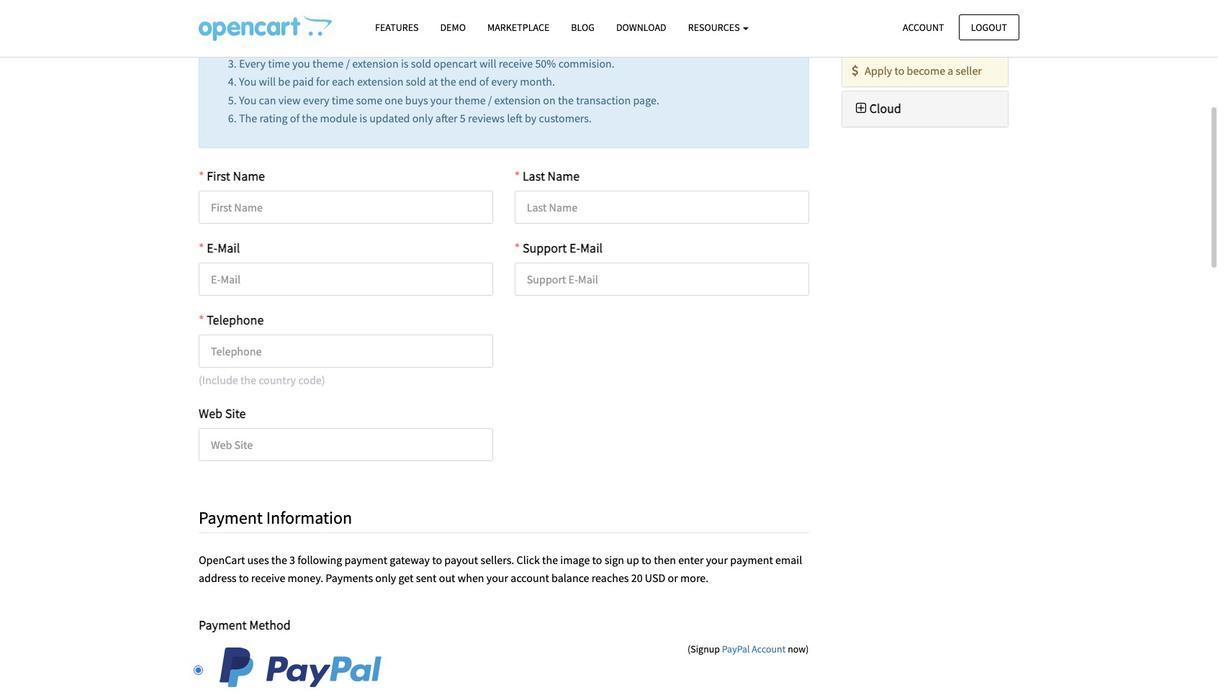 Task type: locate. For each thing, give the bounding box(es) containing it.
0 horizontal spatial mail
[[218, 240, 240, 257]]

receive down 'uses' on the bottom left of page
[[251, 571, 285, 586]]

demo link
[[430, 15, 477, 40]]

or inside upload a theme or extension to the extension section and set how much you want to sell your theme / extension for. the payment will be made after the amount of your sales is at least 20 usd. every time you theme / extension is sold opencart will receive 50% commision. you will be paid for each extension sold at the end of every month. you can view every time some one buys your theme / extension on the transaction page. the rating of the module is updated only after 5 reviews left by customers.
[[318, 19, 328, 33]]

1 vertical spatial payment
[[199, 617, 247, 634]]

every down the for
[[303, 93, 330, 107]]

the right click
[[542, 553, 558, 567]]

1 vertical spatial you
[[239, 93, 257, 107]]

opencart
[[434, 56, 477, 70]]

become
[[907, 64, 946, 78]]

sold up buys
[[406, 74, 426, 89]]

0 horizontal spatial or
[[318, 19, 328, 33]]

account
[[903, 21, 945, 33], [752, 643, 786, 656]]

get
[[399, 571, 414, 586]]

0 horizontal spatial payment
[[260, 37, 302, 52]]

country
[[259, 373, 296, 387]]

2 the from the top
[[239, 111, 257, 126]]

2 mail from the left
[[581, 240, 603, 257]]

extension
[[331, 19, 377, 33], [410, 19, 456, 33], [728, 19, 774, 33], [352, 56, 399, 70], [357, 74, 404, 89], [495, 93, 541, 107]]

0 horizontal spatial receive
[[251, 571, 285, 586]]

and
[[496, 19, 514, 33]]

my extensions comments
[[863, 33, 988, 47]]

theme up the for
[[313, 56, 344, 70]]

0 vertical spatial payment
[[199, 507, 263, 530]]

time down each
[[332, 93, 354, 107]]

0 vertical spatial you
[[586, 19, 604, 33]]

your right sell
[[664, 19, 686, 33]]

you left "can"
[[239, 93, 257, 107]]

the left demo
[[392, 19, 408, 33]]

every left "month."
[[491, 74, 518, 89]]

paypal account link
[[722, 643, 786, 656]]

at left least
[[524, 37, 533, 52]]

1 horizontal spatial e-
[[570, 240, 581, 257]]

Support E-Mail text field
[[199, 263, 493, 296]]

20 left usd
[[631, 571, 643, 586]]

0 vertical spatial you
[[239, 74, 257, 89]]

1 horizontal spatial only
[[412, 111, 433, 126]]

payment inside upload a theme or extension to the extension section and set how much you want to sell your theme / extension for. the payment will be made after the amount of your sales is at least 20 usd. every time you theme / extension is sold opencart will receive 50% commision. you will be paid for each extension sold at the end of every month. you can view every time some one buys your theme / extension on the transaction page. the rating of the module is updated only after 5 reviews left by customers.
[[260, 37, 302, 52]]

1 vertical spatial 20
[[631, 571, 643, 586]]

1 horizontal spatial mail
[[581, 240, 603, 257]]

telephone
[[207, 312, 264, 328]]

customers.
[[539, 111, 592, 126]]

only down buys
[[412, 111, 433, 126]]

is down the marketplace
[[514, 37, 522, 52]]

now)
[[788, 643, 809, 656]]

1 horizontal spatial name
[[548, 168, 580, 185]]

1 name from the left
[[233, 168, 265, 185]]

you
[[586, 19, 604, 33], [292, 56, 310, 70]]

0 vertical spatial time
[[268, 56, 290, 70]]

only inside upload a theme or extension to the extension section and set how much you want to sell your theme / extension for. the payment will be made after the amount of your sales is at least 20 usd. every time you theme / extension is sold opencart will receive 50% commision. you will be paid for each extension sold at the end of every month. you can view every time some one buys your theme / extension on the transaction page. the rating of the module is updated only after 5 reviews left by customers.
[[412, 111, 433, 126]]

logout link
[[959, 14, 1020, 40]]

0 horizontal spatial is
[[360, 111, 367, 126]]

reviews
[[468, 111, 505, 126]]

theme down end
[[455, 93, 486, 107]]

Last Name text field
[[515, 191, 809, 224]]

1 vertical spatial after
[[436, 111, 458, 126]]

/ left for.
[[721, 19, 725, 33]]

how
[[533, 19, 554, 33]]

of down view
[[290, 111, 300, 126]]

receive inside opencart uses the 3 following payment gateway to payout sellers. click the image to sign up to then enter your payment email address to receive money. payments only get sent out when your account balance reaches 20 usd or more.
[[251, 571, 285, 586]]

payment for payment method
[[199, 617, 247, 634]]

sent
[[416, 571, 437, 586]]

0 horizontal spatial you
[[292, 56, 310, 70]]

some
[[356, 93, 383, 107]]

1 vertical spatial receive
[[251, 571, 285, 586]]

1 horizontal spatial or
[[668, 571, 678, 586]]

2 horizontal spatial /
[[721, 19, 725, 33]]

month.
[[520, 74, 555, 89]]

1 vertical spatial is
[[401, 56, 409, 70]]

usd
[[645, 571, 666, 586]]

will
[[305, 37, 322, 52], [480, 56, 497, 70], [259, 74, 276, 89]]

of right end
[[479, 74, 489, 89]]

a left seller
[[948, 64, 954, 78]]

will up "can"
[[259, 74, 276, 89]]

First Name text field
[[199, 191, 493, 224]]

5
[[460, 111, 466, 126]]

1 payment from the top
[[199, 507, 263, 530]]

None radio
[[194, 666, 203, 675]]

2 vertical spatial is
[[360, 111, 367, 126]]

1 horizontal spatial 20
[[631, 571, 643, 586]]

the up every
[[239, 37, 257, 52]]

2 horizontal spatial of
[[479, 74, 489, 89]]

2 vertical spatial of
[[290, 111, 300, 126]]

1 vertical spatial only
[[375, 571, 396, 586]]

1 horizontal spatial you
[[586, 19, 604, 33]]

updated
[[370, 111, 410, 126]]

e-
[[207, 240, 218, 257], [570, 240, 581, 257]]

/ up reviews
[[488, 93, 492, 107]]

mail
[[218, 240, 240, 257], [581, 240, 603, 257]]

1 vertical spatial will
[[480, 56, 497, 70]]

receive inside upload a theme or extension to the extension section and set how much you want to sell your theme / extension for. the payment will be made after the amount of your sales is at least 20 usd. every time you theme / extension is sold opencart will receive 50% commision. you will be paid for each extension sold at the end of every month. you can view every time some one buys your theme / extension on the transaction page. the rating of the module is updated only after 5 reviews left by customers.
[[499, 56, 533, 70]]

more.
[[681, 571, 709, 586]]

blog link
[[561, 15, 606, 40]]

module
[[320, 111, 357, 126]]

payment down 'address'
[[199, 617, 247, 634]]

payment up payments
[[345, 553, 388, 567]]

at down 'opencart'
[[429, 74, 438, 89]]

name for first name
[[233, 168, 265, 185]]

20 inside upload a theme or extension to the extension section and set how much you want to sell your theme / extension for. the payment will be made after the amount of your sales is at least 20 usd. every time you theme / extension is sold opencart will receive 50% commision. you will be paid for each extension sold at the end of every month. you can view every time some one buys your theme / extension on the transaction page. the rating of the module is updated only after 5 reviews left by customers.
[[561, 37, 572, 52]]

1 horizontal spatial receive
[[499, 56, 533, 70]]

1 horizontal spatial at
[[524, 37, 533, 52]]

download
[[617, 21, 667, 34]]

payment down upload
[[260, 37, 302, 52]]

0 horizontal spatial at
[[429, 74, 438, 89]]

0 horizontal spatial /
[[346, 56, 350, 70]]

1 vertical spatial a
[[948, 64, 954, 78]]

information
[[266, 507, 352, 530]]

one
[[385, 93, 403, 107]]

a right upload
[[276, 19, 282, 33]]

to
[[379, 19, 389, 33], [633, 19, 643, 33], [895, 64, 905, 78], [432, 553, 442, 567], [592, 553, 602, 567], [642, 553, 652, 567], [239, 571, 249, 586]]

0 horizontal spatial only
[[375, 571, 396, 586]]

0 vertical spatial /
[[721, 19, 725, 33]]

0 vertical spatial receive
[[499, 56, 533, 70]]

opencart uses the 3 following payment gateway to payout sellers. click the image to sign up to then enter your payment email address to receive money. payments only get sent out when your account balance reaches 20 usd or more.
[[199, 553, 803, 586]]

2 horizontal spatial will
[[480, 56, 497, 70]]

or right usd
[[668, 571, 678, 586]]

upload a theme or extension to the extension section and set how much you want to sell your theme / extension for. the payment will be made after the amount of your sales is at least 20 usd. every time you theme / extension is sold opencart will receive 50% commision. you will be paid for each extension sold at the end of every month. you can view every time some one buys your theme / extension on the transaction page. the rating of the module is updated only after 5 reviews left by customers.
[[239, 19, 792, 126]]

0 horizontal spatial every
[[303, 93, 330, 107]]

0 vertical spatial or
[[318, 19, 328, 33]]

payment for payment information
[[199, 507, 263, 530]]

0 horizontal spatial a
[[276, 19, 282, 33]]

0 horizontal spatial e-
[[207, 240, 218, 257]]

will down the sales
[[480, 56, 497, 70]]

1 horizontal spatial time
[[332, 93, 354, 107]]

the down features
[[393, 37, 409, 52]]

0 vertical spatial after
[[368, 37, 390, 52]]

money.
[[288, 571, 323, 586]]

extension up left at the left top
[[495, 93, 541, 107]]

resources link
[[678, 15, 760, 40]]

you up usd.
[[586, 19, 604, 33]]

0 vertical spatial 20
[[561, 37, 572, 52]]

extension down made
[[352, 56, 399, 70]]

1 vertical spatial or
[[668, 571, 678, 586]]

my
[[865, 33, 879, 47]]

after left 5
[[436, 111, 458, 126]]

1 horizontal spatial will
[[305, 37, 322, 52]]

20 down much
[[561, 37, 572, 52]]

0 horizontal spatial name
[[233, 168, 265, 185]]

is down some
[[360, 111, 367, 126]]

the left the rating
[[239, 111, 257, 126]]

2 you from the top
[[239, 93, 257, 107]]

1 horizontal spatial /
[[488, 93, 492, 107]]

20 for usd
[[631, 571, 643, 586]]

time right every
[[268, 56, 290, 70]]

be
[[324, 37, 336, 52], [278, 74, 290, 89]]

only left get on the left
[[375, 571, 396, 586]]

or
[[318, 19, 328, 33], [668, 571, 678, 586]]

the
[[239, 37, 257, 52], [239, 111, 257, 126]]

receive down the sales
[[499, 56, 533, 70]]

you down every
[[239, 74, 257, 89]]

payment
[[260, 37, 302, 52], [345, 553, 388, 567], [731, 553, 773, 567]]

balance
[[552, 571, 590, 586]]

at
[[524, 37, 533, 52], [429, 74, 438, 89]]

of down demo
[[451, 37, 461, 52]]

payout
[[445, 553, 478, 567]]

image
[[561, 553, 590, 567]]

the left country
[[240, 373, 256, 387]]

0 vertical spatial account
[[903, 21, 945, 33]]

account
[[511, 571, 549, 586]]

you
[[239, 74, 257, 89], [239, 93, 257, 107]]

1 vertical spatial every
[[303, 93, 330, 107]]

0 horizontal spatial 20
[[561, 37, 572, 52]]

1 e- from the left
[[207, 240, 218, 257]]

email
[[776, 553, 803, 567]]

or up the for
[[318, 19, 328, 33]]

resources
[[688, 21, 742, 34]]

click
[[517, 553, 540, 567]]

is
[[514, 37, 522, 52], [401, 56, 409, 70], [360, 111, 367, 126]]

my extensions comments link
[[848, 33, 988, 47]]

e-mail
[[207, 240, 240, 257]]

(signup paypal account now)
[[688, 643, 809, 656]]

you up paid
[[292, 56, 310, 70]]

sold down amount
[[411, 56, 432, 70]]

1 vertical spatial you
[[292, 56, 310, 70]]

0 horizontal spatial be
[[278, 74, 290, 89]]

/ down made
[[346, 56, 350, 70]]

theme right upload
[[285, 19, 316, 33]]

0 vertical spatial the
[[239, 37, 257, 52]]

0 vertical spatial a
[[276, 19, 282, 33]]

last
[[523, 168, 545, 185]]

paypal image
[[219, 647, 382, 688]]

payment left the email
[[731, 553, 773, 567]]

/
[[721, 19, 725, 33], [346, 56, 350, 70], [488, 93, 492, 107]]

0 vertical spatial only
[[412, 111, 433, 126]]

1 horizontal spatial every
[[491, 74, 518, 89]]

0 vertical spatial every
[[491, 74, 518, 89]]

your down sellers.
[[487, 571, 509, 586]]

will up the for
[[305, 37, 322, 52]]

seller
[[956, 64, 982, 78]]

name right first
[[233, 168, 265, 185]]

be left paid
[[278, 74, 290, 89]]

name right last
[[548, 168, 580, 185]]

0 horizontal spatial account
[[752, 643, 786, 656]]

set
[[517, 19, 531, 33]]

0 vertical spatial sold
[[411, 56, 432, 70]]

1 vertical spatial of
[[479, 74, 489, 89]]

20 inside opencart uses the 3 following payment gateway to payout sellers. click the image to sign up to then enter your payment email address to receive money. payments only get sent out when your account balance reaches 20 usd or more.
[[631, 571, 643, 586]]

1 vertical spatial the
[[239, 111, 257, 126]]

0 horizontal spatial after
[[368, 37, 390, 52]]

1 horizontal spatial payment
[[345, 553, 388, 567]]

is down features link
[[401, 56, 409, 70]]

0 vertical spatial be
[[324, 37, 336, 52]]

2 payment from the top
[[199, 617, 247, 634]]

0 vertical spatial is
[[514, 37, 522, 52]]

payment up opencart
[[199, 507, 263, 530]]

least
[[536, 37, 558, 52]]

buys
[[405, 93, 428, 107]]

be left made
[[324, 37, 336, 52]]

Support E-Mail text field
[[515, 263, 809, 296]]

2 name from the left
[[548, 168, 580, 185]]

transaction
[[576, 93, 631, 107]]

0 horizontal spatial will
[[259, 74, 276, 89]]

after
[[368, 37, 390, 52], [436, 111, 458, 126]]

0 vertical spatial of
[[451, 37, 461, 52]]

1 vertical spatial at
[[429, 74, 438, 89]]

after down features
[[368, 37, 390, 52]]

0 horizontal spatial time
[[268, 56, 290, 70]]

up
[[627, 553, 640, 567]]

or inside opencart uses the 3 following payment gateway to payout sellers. click the image to sign up to then enter your payment email address to receive money. payments only get sent out when your account balance reaches 20 usd or more.
[[668, 571, 678, 586]]

20
[[561, 37, 572, 52], [631, 571, 643, 586]]

code)
[[298, 373, 325, 387]]

the
[[392, 19, 408, 33], [393, 37, 409, 52], [441, 74, 456, 89], [558, 93, 574, 107], [302, 111, 318, 126], [240, 373, 256, 387], [271, 553, 287, 567], [542, 553, 558, 567]]

only inside opencart uses the 3 following payment gateway to payout sellers. click the image to sign up to then enter your payment email address to receive money. payments only get sent out when your account balance reaches 20 usd or more.
[[375, 571, 396, 586]]

features
[[375, 21, 419, 34]]



Task type: vqa. For each thing, say whether or not it's contained in the screenshot.
'OpenCart - Open Source Shopping Cart Solution' Image
no



Task type: describe. For each thing, give the bounding box(es) containing it.
50%
[[535, 56, 556, 70]]

by
[[525, 111, 537, 126]]

1 horizontal spatial account
[[903, 21, 945, 33]]

gateway
[[390, 553, 430, 567]]

section
[[459, 19, 494, 33]]

then
[[654, 553, 676, 567]]

1 vertical spatial account
[[752, 643, 786, 656]]

upload
[[239, 19, 274, 33]]

every
[[239, 56, 266, 70]]

payments
[[326, 571, 373, 586]]

your right 'enter'
[[706, 553, 728, 567]]

name for last name
[[548, 168, 580, 185]]

1 vertical spatial sold
[[406, 74, 426, 89]]

following
[[298, 553, 342, 567]]

the left end
[[441, 74, 456, 89]]

0 horizontal spatial of
[[290, 111, 300, 126]]

1 mail from the left
[[218, 240, 240, 257]]

extensions
[[881, 33, 933, 47]]

the right on on the top left of page
[[558, 93, 574, 107]]

features link
[[364, 15, 430, 40]]

apply to become a seller link
[[848, 64, 982, 78]]

last name
[[523, 168, 580, 185]]

1 vertical spatial time
[[332, 93, 354, 107]]

(include the country code)
[[199, 373, 325, 387]]

usd.
[[574, 37, 598, 52]]

much
[[556, 19, 584, 33]]

1 horizontal spatial is
[[401, 56, 409, 70]]

Telephone text field
[[199, 335, 493, 368]]

3
[[290, 553, 295, 567]]

2 e- from the left
[[570, 240, 581, 257]]

1 you from the top
[[239, 74, 257, 89]]

sellers.
[[481, 553, 515, 567]]

demo
[[440, 21, 466, 34]]

page.
[[633, 93, 660, 107]]

theme right sell
[[688, 19, 719, 33]]

web site
[[199, 406, 246, 422]]

payment information
[[199, 507, 352, 530]]

first
[[207, 168, 230, 185]]

site
[[225, 406, 246, 422]]

2 vertical spatial will
[[259, 74, 276, 89]]

2 vertical spatial /
[[488, 93, 492, 107]]

2 horizontal spatial payment
[[731, 553, 773, 567]]

extension up amount
[[410, 19, 456, 33]]

reaches
[[592, 571, 629, 586]]

left
[[507, 111, 523, 126]]

support e-mail
[[523, 240, 603, 257]]

web
[[199, 406, 223, 422]]

20 for usd.
[[561, 37, 572, 52]]

the left the 3 at the bottom left of the page
[[271, 553, 287, 567]]

rating
[[260, 111, 288, 126]]

your down section
[[463, 37, 485, 52]]

uses
[[247, 553, 269, 567]]

Web Site text field
[[199, 429, 493, 462]]

extension left for.
[[728, 19, 774, 33]]

support
[[523, 240, 567, 257]]

extension up some
[[357, 74, 404, 89]]

1 vertical spatial be
[[278, 74, 290, 89]]

opencart
[[199, 553, 245, 567]]

blog
[[571, 21, 595, 34]]

sell
[[645, 19, 661, 33]]

1 the from the top
[[239, 37, 257, 52]]

made
[[338, 37, 366, 52]]

can
[[259, 93, 276, 107]]

1 horizontal spatial a
[[948, 64, 954, 78]]

when
[[458, 571, 484, 586]]

sales
[[487, 37, 512, 52]]

0 vertical spatial will
[[305, 37, 322, 52]]

2 horizontal spatial is
[[514, 37, 522, 52]]

extension up made
[[331, 19, 377, 33]]

marketplace
[[488, 21, 550, 34]]

apply
[[865, 64, 893, 78]]

seller account image
[[199, 15, 332, 41]]

address
[[199, 571, 237, 586]]

payment method
[[199, 617, 291, 634]]

0 vertical spatial at
[[524, 37, 533, 52]]

plus square o image
[[853, 102, 870, 115]]

for.
[[776, 19, 792, 33]]

comments
[[935, 33, 988, 47]]

end
[[459, 74, 477, 89]]

sign
[[605, 553, 625, 567]]

apply to become a seller
[[863, 64, 982, 78]]

a inside upload a theme or extension to the extension section and set how much you want to sell your theme / extension for. the payment will be made after the amount of your sales is at least 20 usd. every time you theme / extension is sold opencart will receive 50% commision. you will be paid for each extension sold at the end of every month. you can view every time some one buys your theme / extension on the transaction page. the rating of the module is updated only after 5 reviews left by customers.
[[276, 19, 282, 33]]

paid
[[293, 74, 314, 89]]

(include
[[199, 373, 238, 387]]

want
[[606, 19, 630, 33]]

for
[[316, 74, 330, 89]]

marketplace link
[[477, 15, 561, 40]]

the left module
[[302, 111, 318, 126]]

1 vertical spatial /
[[346, 56, 350, 70]]

amount
[[411, 37, 449, 52]]

your right buys
[[431, 93, 452, 107]]

cloud link
[[853, 100, 902, 117]]

on
[[543, 93, 556, 107]]

1 horizontal spatial of
[[451, 37, 461, 52]]

usd image
[[848, 65, 863, 77]]

1 horizontal spatial be
[[324, 37, 336, 52]]

cloud
[[870, 100, 902, 117]]

logout
[[971, 21, 1008, 33]]

view
[[279, 93, 301, 107]]

commision.
[[559, 56, 615, 70]]

first name
[[207, 168, 265, 185]]

paypal
[[722, 643, 750, 656]]

1 horizontal spatial after
[[436, 111, 458, 126]]

each
[[332, 74, 355, 89]]

enter
[[679, 553, 704, 567]]



